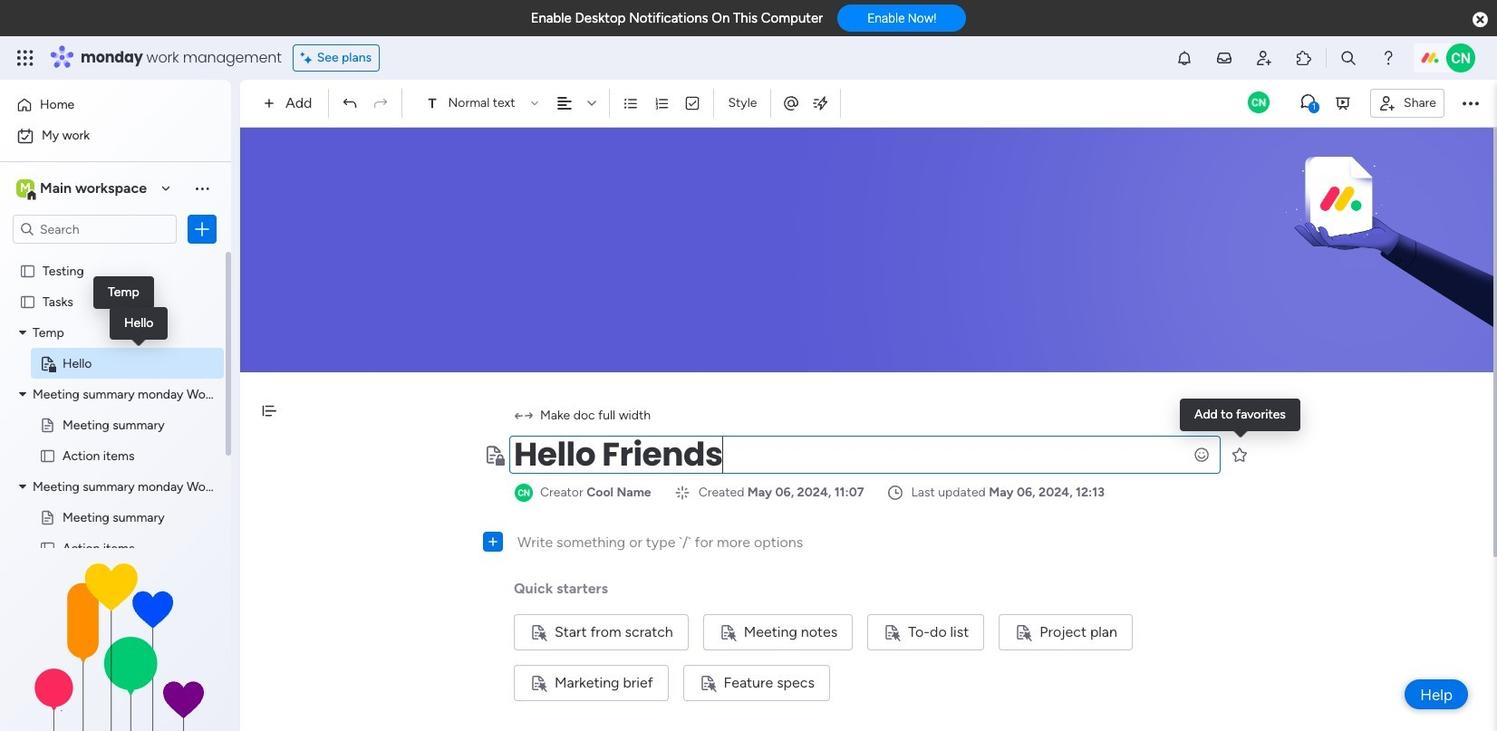 Task type: vqa. For each thing, say whether or not it's contained in the screenshot.
the top 'search box'
no



Task type: locate. For each thing, give the bounding box(es) containing it.
lottie animation element
[[0, 548, 231, 732]]

lottie animation image
[[0, 548, 231, 732]]

0 vertical spatial option
[[11, 91, 220, 120]]

notifications image
[[1176, 49, 1194, 67]]

workspace selection element
[[13, 174, 156, 203]]

options image
[[193, 220, 211, 238]]

Board name field
[[509, 436, 1221, 474]]

undo ⌘+z image
[[342, 95, 359, 112]]

dapulse close image
[[1473, 11, 1489, 29]]

Search in workspace field
[[38, 219, 151, 240]]

dynamic values image
[[812, 94, 830, 112]]

public board image
[[19, 262, 36, 279], [39, 416, 56, 433], [39, 539, 56, 557]]

mention image
[[783, 94, 801, 112]]

checklist image
[[685, 95, 701, 112]]

caret down image
[[19, 326, 26, 339], [19, 388, 26, 400]]

0 vertical spatial caret down image
[[19, 326, 26, 339]]

cool name image
[[1447, 44, 1476, 73]]

private board image
[[483, 444, 505, 466]]

0 vertical spatial public board image
[[19, 293, 36, 310]]

help image
[[1380, 49, 1398, 67]]

list box
[[0, 252, 238, 683]]

menu image
[[193, 180, 211, 198]]

1 vertical spatial caret down image
[[19, 388, 26, 400]]

numbered list image
[[654, 95, 670, 112]]

public board image
[[19, 293, 36, 310], [39, 447, 56, 464], [39, 509, 56, 526]]

monday marketplace image
[[1295, 49, 1314, 67]]

2 caret down image from the top
[[19, 388, 26, 400]]

option
[[11, 91, 220, 120], [11, 121, 220, 150], [0, 254, 231, 258]]



Task type: describe. For each thing, give the bounding box(es) containing it.
search everything image
[[1340, 49, 1358, 67]]

v2 ellipsis image
[[1463, 92, 1479, 115]]

2 vertical spatial option
[[0, 254, 231, 258]]

1 vertical spatial public board image
[[39, 416, 56, 433]]

2 vertical spatial public board image
[[39, 539, 56, 557]]

board activity image
[[1248, 91, 1270, 113]]

2 vertical spatial public board image
[[39, 509, 56, 526]]

1 vertical spatial option
[[11, 121, 220, 150]]

private board image
[[39, 354, 56, 372]]

caret down image
[[19, 480, 26, 493]]

add to favorites image
[[1231, 446, 1249, 464]]

1 caret down image from the top
[[19, 326, 26, 339]]

add emoji image
[[1193, 446, 1211, 464]]

update feed image
[[1216, 49, 1234, 67]]

1 vertical spatial public board image
[[39, 447, 56, 464]]

see plans image
[[301, 48, 317, 68]]

invite members image
[[1256, 49, 1274, 67]]

bulleted list image
[[623, 95, 640, 112]]

0 vertical spatial public board image
[[19, 262, 36, 279]]

select product image
[[16, 49, 34, 67]]



